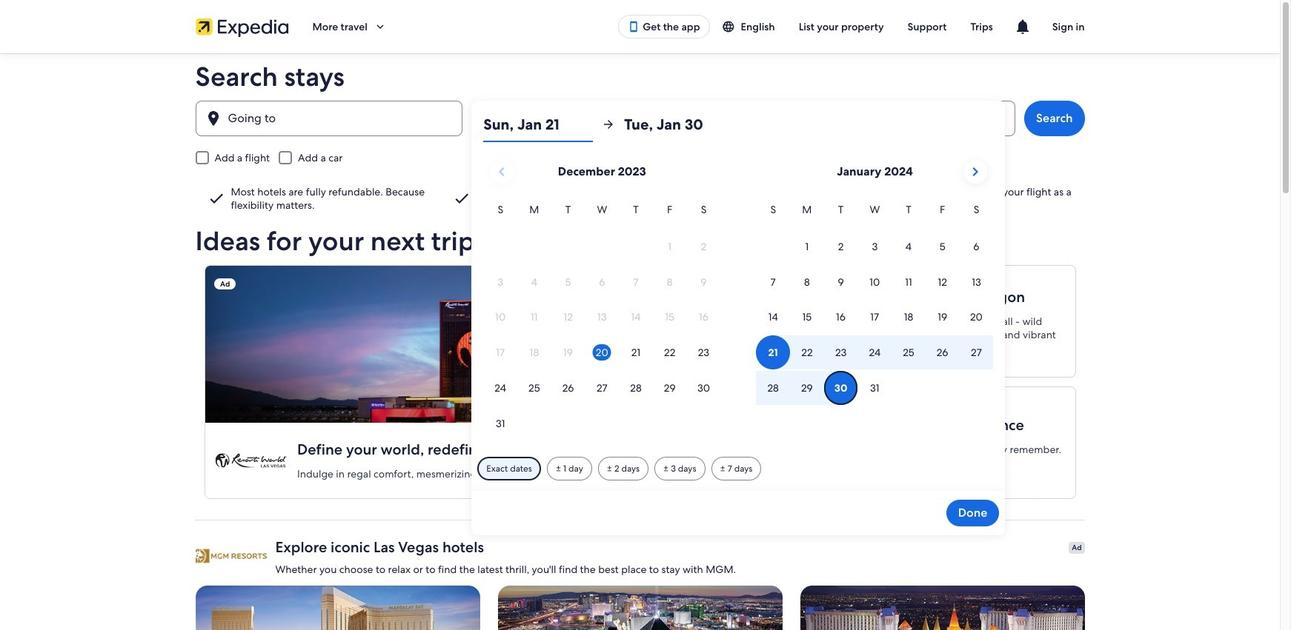 Task type: describe. For each thing, give the bounding box(es) containing it.
december 2023 element
[[484, 202, 721, 442]]

directional image
[[602, 118, 616, 131]]

today element
[[593, 345, 611, 361]]

small image
[[722, 20, 741, 33]]

2 ad image from the left
[[498, 586, 783, 631]]

previous month image
[[493, 163, 511, 181]]

communication center icon image
[[1014, 18, 1032, 36]]



Task type: vqa. For each thing, say whether or not it's contained in the screenshot.
Previous month icon at the top left of page
yes



Task type: locate. For each thing, give the bounding box(es) containing it.
expedia logo image
[[195, 16, 289, 37]]

1 horizontal spatial ad image
[[498, 586, 783, 631]]

ad image
[[195, 586, 480, 631], [498, 586, 783, 631], [800, 586, 1085, 631]]

ideas for your next trip region
[[186, 227, 1094, 503]]

2 horizontal spatial ad image
[[800, 586, 1085, 631]]

3 ad image from the left
[[800, 586, 1085, 631]]

application
[[484, 154, 994, 442]]

next month image
[[967, 163, 984, 181]]

main content
[[0, 53, 1280, 631]]

january 2024 element
[[756, 202, 994, 407]]

download the app button image
[[628, 21, 640, 33]]

1 ad image from the left
[[195, 586, 480, 631]]

0 horizontal spatial ad image
[[195, 586, 480, 631]]

more travel image
[[374, 20, 387, 33]]



